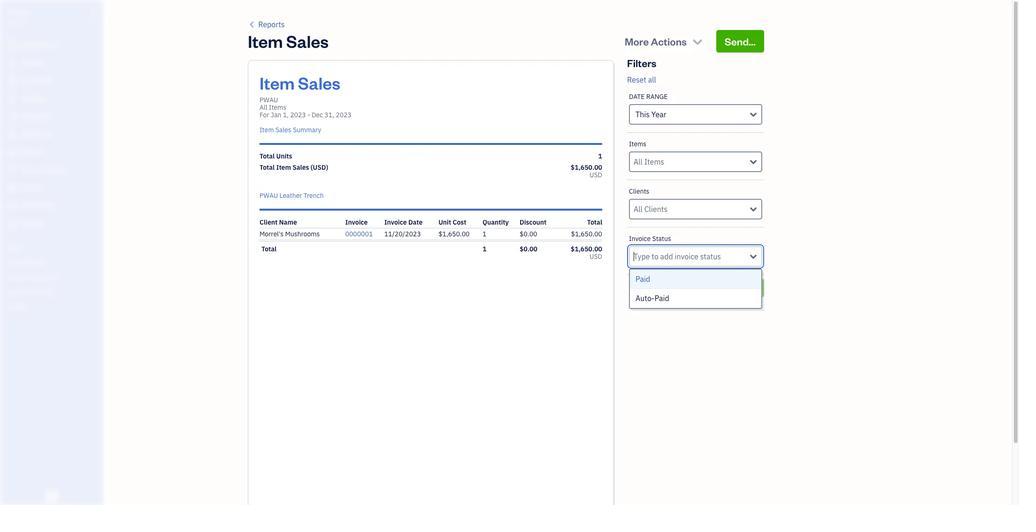 Task type: vqa. For each thing, say whether or not it's contained in the screenshot.
RESET ALL button
yes



Task type: describe. For each thing, give the bounding box(es) containing it.
close
[[662, 283, 684, 293]]

invoice status
[[629, 235, 671, 243]]

quantity
[[483, 218, 509, 227]]

for
[[260, 111, 269, 119]]

items element
[[627, 133, 764, 180]]

1 vertical spatial items
[[629, 140, 646, 148]]

more actions
[[625, 35, 687, 48]]

money image
[[6, 184, 17, 193]]

item for item sales summary
[[260, 126, 274, 134]]

pwau for leather
[[260, 192, 278, 200]]

more
[[625, 35, 649, 48]]

(
[[311, 163, 313, 172]]

0 vertical spatial 1
[[598, 152, 602, 161]]

chart image
[[6, 201, 17, 211]]

clients element
[[627, 180, 764, 228]]

leather
[[280, 192, 302, 200]]

1 for morrel's mushrooms
[[483, 230, 487, 238]]

sales for item sales pwau all items for jan 1, 2023 - dec 31, 2023
[[298, 72, 340, 94]]

date
[[408, 218, 423, 227]]

All Clients search field
[[634, 204, 750, 215]]

apps image
[[7, 243, 100, 251]]

timer image
[[6, 166, 17, 175]]

invoice for invoice
[[345, 218, 368, 227]]

team members image
[[7, 258, 100, 266]]

item sales pwau all items for jan 1, 2023 - dec 31, 2023
[[260, 72, 352, 119]]

invoice image
[[6, 94, 17, 104]]

11/20/2023
[[384, 230, 421, 238]]

item sales summary
[[260, 126, 321, 134]]

payment image
[[6, 112, 17, 122]]

discount
[[520, 218, 547, 227]]

year
[[651, 110, 666, 119]]

item sales
[[248, 30, 329, 52]]

reports
[[258, 20, 285, 29]]

close button
[[627, 279, 719, 298]]

)
[[326, 163, 328, 172]]

total item sales ( usd )
[[260, 163, 328, 172]]

reset all button
[[627, 74, 656, 85]]

dashboard image
[[6, 41, 17, 50]]

total units
[[260, 152, 292, 161]]

chevrondown image
[[691, 35, 704, 48]]

$0.00 for total
[[520, 245, 537, 253]]

sales for item sales
[[286, 30, 329, 52]]

actions
[[651, 35, 687, 48]]

1 horizontal spatial paid
[[655, 294, 669, 303]]

Type to add invoice status search field
[[634, 251, 750, 262]]

client
[[260, 218, 278, 227]]

jan
[[271, 111, 281, 119]]

filters
[[627, 56, 657, 69]]

estimate image
[[6, 77, 17, 86]]

client name
[[260, 218, 297, 227]]

reset
[[627, 75, 646, 84]]

clients
[[629, 187, 649, 196]]

this year
[[636, 110, 666, 119]]

date range element
[[627, 85, 764, 133]]

project image
[[6, 148, 17, 157]]

1 for total
[[483, 245, 487, 253]]

2 $1,650.00 usd from the top
[[571, 245, 602, 261]]



Task type: locate. For each thing, give the bounding box(es) containing it.
list box inside invoice status element
[[630, 270, 761, 308]]

0 vertical spatial $0.00
[[520, 230, 537, 238]]

reset all
[[627, 75, 656, 84]]

2023 right 31,
[[336, 111, 352, 119]]

pwau inside 'main' element
[[8, 8, 29, 18]]

paid down the close
[[655, 294, 669, 303]]

1 $1,650.00 usd from the top
[[571, 163, 602, 179]]

2023
[[290, 111, 306, 119], [336, 111, 352, 119]]

owner
[[8, 19, 25, 26]]

2 2023 from the left
[[336, 111, 352, 119]]

1,
[[283, 111, 289, 119]]

pwau up for on the left
[[260, 96, 278, 104]]

item down units
[[276, 163, 291, 172]]

$1,650.00 usd
[[571, 163, 602, 179], [571, 245, 602, 261]]

date range
[[629, 92, 668, 101]]

invoice left status
[[629, 235, 651, 243]]

reports button
[[248, 19, 285, 30]]

cost
[[453, 218, 466, 227]]

0 horizontal spatial 2023
[[290, 111, 306, 119]]

$1,650.00
[[571, 163, 602, 172], [439, 230, 470, 238], [571, 230, 602, 238], [571, 245, 602, 253]]

paid option
[[630, 270, 761, 289]]

auto-paid option
[[630, 289, 761, 308]]

dec
[[312, 111, 323, 119]]

2023 left -
[[290, 111, 306, 119]]

trench
[[304, 192, 324, 200]]

1 2023 from the left
[[290, 111, 306, 119]]

bank connections image
[[7, 288, 100, 296]]

2 vertical spatial pwau
[[260, 192, 278, 200]]

sales up the dec
[[298, 72, 340, 94]]

more actions button
[[616, 30, 713, 53]]

invoice
[[345, 218, 368, 227], [384, 218, 407, 227], [629, 235, 651, 243]]

units
[[276, 152, 292, 161]]

auto-paid
[[636, 294, 669, 303]]

report image
[[6, 219, 17, 229]]

status
[[652, 235, 671, 243]]

31,
[[325, 111, 334, 119]]

client image
[[6, 59, 17, 68]]

2 horizontal spatial invoice
[[629, 235, 651, 243]]

invoice status element
[[627, 228, 764, 309]]

invoice date
[[384, 218, 423, 227]]

1
[[598, 152, 602, 161], [483, 230, 487, 238], [483, 245, 487, 253]]

1 $0.00 from the top
[[520, 230, 537, 238]]

morrel's
[[260, 230, 284, 238]]

item up all
[[260, 72, 295, 94]]

item for item sales
[[248, 30, 283, 52]]

all
[[648, 75, 656, 84]]

unit cost
[[439, 218, 466, 227]]

sales
[[286, 30, 329, 52], [298, 72, 340, 94], [275, 126, 291, 134], [293, 163, 309, 172]]

-
[[307, 111, 310, 119]]

morrel's mushrooms
[[260, 230, 320, 238]]

all
[[260, 103, 267, 112]]

sales for item sales summary
[[275, 126, 291, 134]]

pwau leather trench
[[260, 192, 324, 200]]

auto-
[[636, 294, 655, 303]]

usd
[[313, 163, 326, 172], [590, 171, 602, 179], [590, 253, 602, 261]]

0 vertical spatial pwau
[[8, 8, 29, 18]]

sales left (
[[293, 163, 309, 172]]

chevronleft image
[[248, 19, 256, 30]]

item
[[248, 30, 283, 52], [260, 72, 295, 94], [260, 126, 274, 134], [276, 163, 291, 172]]

expense image
[[6, 130, 17, 139]]

1 horizontal spatial items
[[629, 140, 646, 148]]

0 vertical spatial paid
[[636, 275, 650, 284]]

item inside item sales pwau all items for jan 1, 2023 - dec 31, 2023
[[260, 72, 295, 94]]

All Items search field
[[634, 156, 750, 168]]

1 vertical spatial pwau
[[260, 96, 278, 104]]

paid
[[636, 275, 650, 284], [655, 294, 669, 303]]

sales right reports button
[[286, 30, 329, 52]]

list box
[[630, 270, 761, 308]]

1 vertical spatial $0.00
[[520, 245, 537, 253]]

0000001 link
[[345, 230, 373, 238]]

1 vertical spatial $1,650.00 usd
[[571, 245, 602, 261]]

pwau for owner
[[8, 8, 29, 18]]

0 vertical spatial items
[[269, 103, 286, 112]]

0 vertical spatial $1,650.00 usd
[[571, 163, 602, 179]]

pwau left leather in the left top of the page
[[260, 192, 278, 200]]

item down reports
[[248, 30, 283, 52]]

0 horizontal spatial items
[[269, 103, 286, 112]]

summary
[[293, 126, 321, 134]]

name
[[279, 218, 297, 227]]

paid up auto-
[[636, 275, 650, 284]]

0 horizontal spatial paid
[[636, 275, 650, 284]]

invoice for invoice status
[[629, 235, 651, 243]]

item down for on the left
[[260, 126, 274, 134]]

0 horizontal spatial invoice
[[345, 218, 368, 227]]

main element
[[0, 0, 127, 506]]

items and services image
[[7, 273, 100, 281]]

$0.00
[[520, 230, 537, 238], [520, 245, 537, 253]]

0000001
[[345, 230, 373, 238]]

this
[[636, 110, 650, 119]]

2 vertical spatial 1
[[483, 245, 487, 253]]

pwau
[[8, 8, 29, 18], [260, 96, 278, 104], [260, 192, 278, 200]]

items inside item sales pwau all items for jan 1, 2023 - dec 31, 2023
[[269, 103, 286, 112]]

1 vertical spatial paid
[[655, 294, 669, 303]]

1 horizontal spatial 2023
[[336, 111, 352, 119]]

1 vertical spatial 1
[[483, 230, 487, 238]]

pwau inside item sales pwau all items for jan 1, 2023 - dec 31, 2023
[[260, 96, 278, 104]]

items down this
[[629, 140, 646, 148]]

send… button
[[716, 30, 764, 53]]

settings image
[[7, 303, 100, 311]]

invoice for invoice date
[[384, 218, 407, 227]]

freshbooks image
[[44, 491, 59, 502]]

Date Range field
[[629, 104, 762, 125]]

invoice up 11/20/2023
[[384, 218, 407, 227]]

items
[[269, 103, 286, 112], [629, 140, 646, 148]]

pwau owner
[[8, 8, 29, 26]]

2 $0.00 from the top
[[520, 245, 537, 253]]

1 horizontal spatial invoice
[[384, 218, 407, 227]]

date
[[629, 92, 645, 101]]

list box containing paid
[[630, 270, 761, 308]]

item for item sales pwau all items for jan 1, 2023 - dec 31, 2023
[[260, 72, 295, 94]]

sales down 1,
[[275, 126, 291, 134]]

items right all
[[269, 103, 286, 112]]

total
[[260, 152, 275, 161], [260, 163, 275, 172], [587, 218, 602, 227], [261, 245, 277, 253]]

sales inside item sales pwau all items for jan 1, 2023 - dec 31, 2023
[[298, 72, 340, 94]]

mushrooms
[[285, 230, 320, 238]]

$0.00 for morrel's mushrooms
[[520, 230, 537, 238]]

range
[[646, 92, 668, 101]]

unit
[[439, 218, 451, 227]]

pwau up owner
[[8, 8, 29, 18]]

send…
[[725, 35, 756, 48]]

invoice up 0000001
[[345, 218, 368, 227]]



